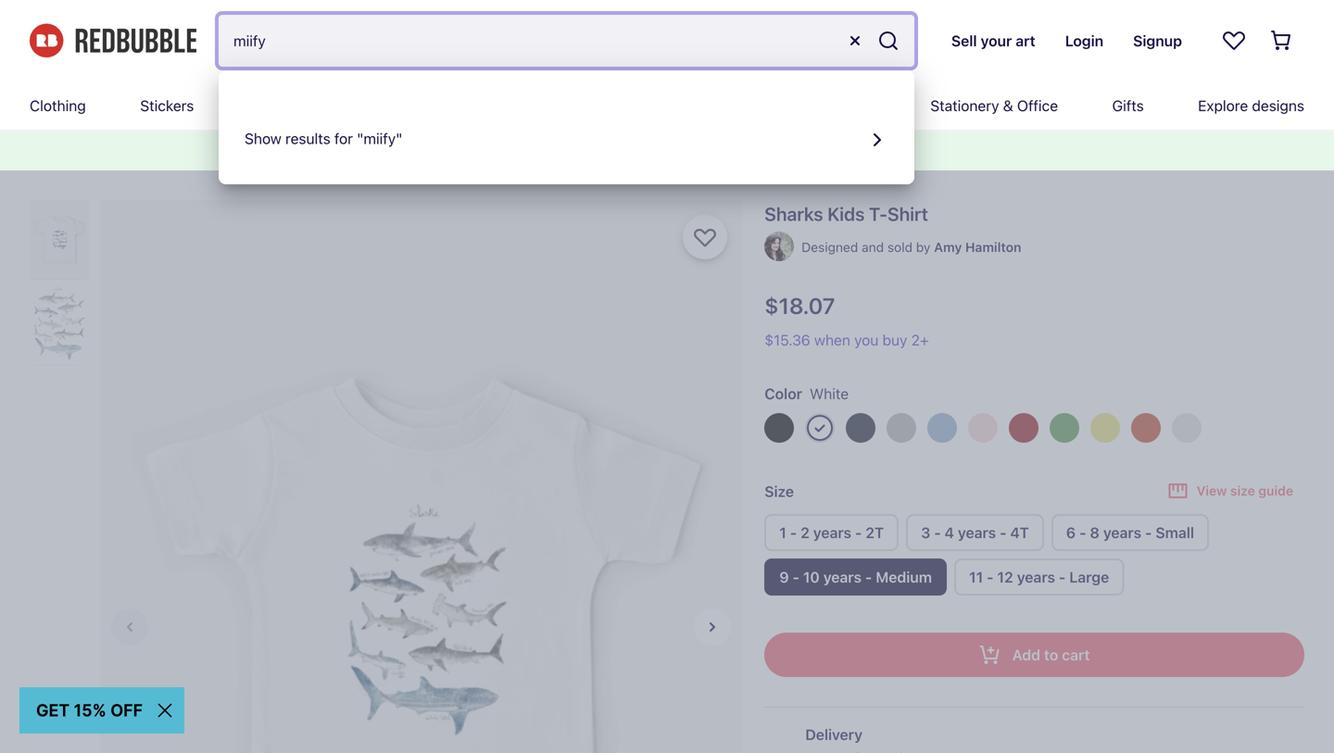 Task type: describe. For each thing, give the bounding box(es) containing it.
office
[[1017, 97, 1058, 114]]

green, color element
[[1050, 413, 1080, 443]]

clothing link
[[30, 82, 86, 130]]

light grey, color element
[[1172, 413, 1202, 443]]

color white
[[765, 385, 849, 403]]

download
[[665, 142, 735, 160]]

none radio inside size option group
[[954, 559, 1124, 596]]

$15.36 when you buy 2+
[[765, 331, 929, 349]]

heather grey, color element
[[887, 413, 917, 443]]

size
[[765, 483, 794, 500]]

light blue, color element
[[928, 413, 957, 443]]

show results for "miify"
[[245, 130, 403, 147]]

"miify"
[[357, 130, 403, 147]]

stickers link
[[140, 82, 194, 130]]

white
[[810, 385, 849, 403]]

orange, color element
[[1131, 413, 1161, 443]]

menu bar containing clothing
[[30, 82, 1305, 130]]

you
[[854, 331, 879, 349]]

redbubble logo image
[[30, 24, 196, 58]]

kids
[[828, 203, 865, 225]]

for
[[334, 130, 353, 147]]

$18.07
[[765, 293, 835, 319]]

explore designs
[[1198, 97, 1305, 114]]

$15.36
[[765, 331, 810, 349]]

designs
[[1252, 97, 1305, 114]]

the
[[739, 142, 762, 160]]

app
[[845, 142, 873, 160]]

stickers
[[140, 97, 194, 114]]

sharks
[[765, 203, 823, 225]]

white, color element
[[805, 413, 835, 443]]

amy
[[934, 240, 962, 255]]

light pink, color element
[[968, 413, 998, 443]]



Task type: locate. For each thing, give the bounding box(es) containing it.
None radio
[[954, 559, 1124, 596]]

when
[[814, 331, 850, 349]]

designed
[[802, 240, 858, 255]]

size option group
[[765, 514, 1305, 603]]

Search term search field
[[219, 15, 840, 67]]

amy hamilton link
[[934, 236, 1021, 258]]

black, color element
[[765, 413, 794, 443]]

download the redbubble app link
[[665, 142, 873, 160]]

download the redbubble app
[[665, 142, 873, 160]]

&
[[1003, 97, 1013, 114]]

light yellow, color element
[[1091, 413, 1120, 443]]

buy
[[883, 331, 907, 349]]

sold
[[888, 240, 913, 255]]

gifts link
[[1112, 82, 1144, 130]]

color
[[765, 385, 802, 403]]

menu bar
[[30, 82, 1305, 130]]

sharks kids t-shirt
[[765, 203, 928, 225]]

stationery & office
[[930, 97, 1058, 114]]

and
[[862, 240, 884, 255]]

t-
[[869, 203, 888, 225]]

shirt
[[888, 203, 928, 225]]

by
[[916, 240, 931, 255]]

None field
[[219, 15, 914, 67]]

stationery & office link
[[930, 82, 1058, 130]]

designed and sold by amy hamilton
[[802, 240, 1021, 255]]

image 1 of 2 group
[[100, 200, 742, 753]]

show
[[245, 130, 282, 147]]

gifts
[[1112, 97, 1144, 114]]

red, color element
[[1009, 413, 1039, 443]]

2+
[[911, 331, 929, 349]]

redbubble
[[765, 142, 841, 160]]

stationery
[[930, 97, 999, 114]]

explore
[[1198, 97, 1248, 114]]

delivery
[[805, 726, 863, 744]]

clothing
[[30, 97, 86, 114]]

None radio
[[765, 514, 899, 551], [906, 514, 1044, 551], [1051, 514, 1209, 551], [765, 559, 947, 596], [765, 514, 899, 551], [906, 514, 1044, 551], [1051, 514, 1209, 551], [765, 559, 947, 596]]

results
[[285, 130, 330, 147]]

hamilton
[[965, 240, 1021, 255]]

explore designs link
[[1198, 82, 1305, 130]]

dark blue, color element
[[846, 413, 876, 443]]



Task type: vqa. For each thing, say whether or not it's contained in the screenshot.
February
no



